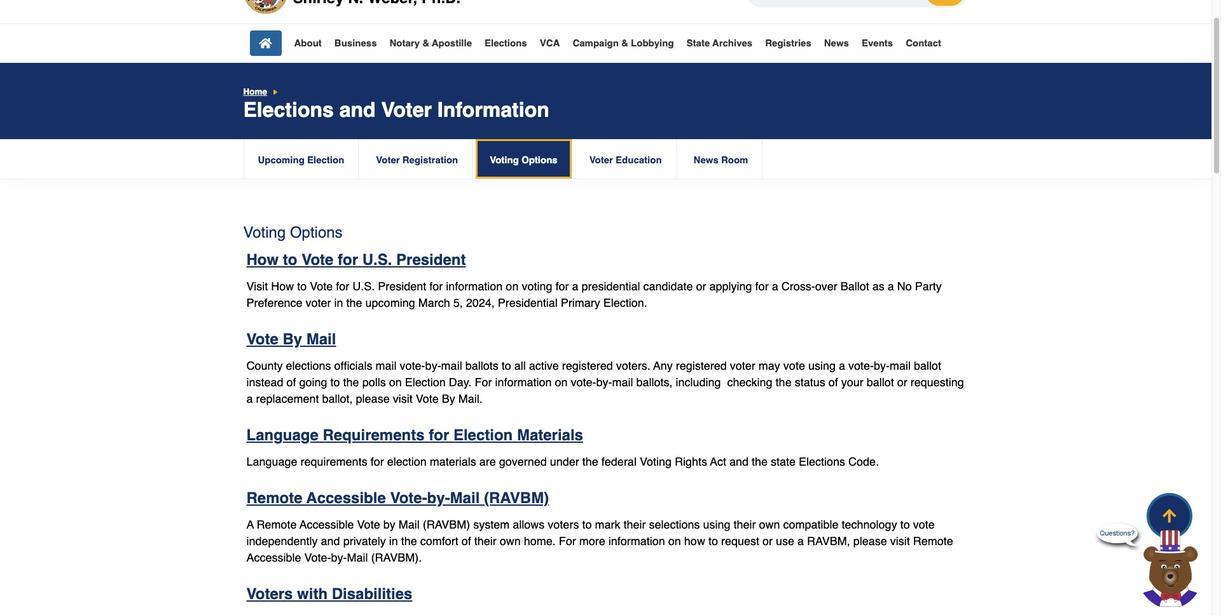 Task type: vqa. For each thing, say whether or not it's contained in the screenshot.
the top 'vote'
yes



Task type: locate. For each thing, give the bounding box(es) containing it.
accessible up privately
[[300, 518, 354, 532]]

1 vertical spatial using
[[703, 518, 730, 532]]

a left cross-
[[772, 280, 778, 293]]

u.s. down 'how to vote for u.s. president'
[[353, 280, 375, 293]]

vote-
[[400, 359, 425, 373], [848, 359, 874, 373], [571, 376, 596, 389]]

&
[[422, 38, 429, 49], [621, 38, 628, 49]]

president
[[396, 251, 466, 269], [378, 280, 426, 293]]

day.
[[449, 376, 472, 389]]

tab list
[[243, 139, 766, 179]]

news
[[824, 38, 849, 49], [694, 154, 719, 165]]

1 horizontal spatial news
[[824, 38, 849, 49]]

1 horizontal spatial their
[[624, 518, 646, 532]]

voting options inside tab panel
[[243, 224, 343, 242]]

or inside a remote accessible vote by mail (ravbm) system allows voters to mark their selections using their own compatible technology to vote independently and privately in the comfort of their own home. for more information on how to request or use a ravbm, please visit remote accessible vote-by-mail (ravbm).
[[763, 535, 773, 548]]

0 horizontal spatial news
[[694, 154, 719, 165]]

or
[[696, 280, 706, 293], [897, 376, 907, 389], [763, 535, 773, 548]]

2 vertical spatial and
[[321, 535, 340, 548]]

voter up 'voter registration' link
[[381, 98, 432, 121]]

or inside county elections officials mail vote-by-mail ballots to all active registered voters. any registered voter may vote using a vote-by-mail ballot instead of going to the polls on election day. for information on vote-by-mail ballots, including  checking the status of your ballot or requesting a replacement ballot, please visit vote by mail.
[[897, 376, 907, 389]]

all
[[514, 359, 526, 373]]

0 horizontal spatial ballot
[[867, 376, 894, 389]]

1 vertical spatial by
[[442, 392, 455, 406]]

their down the 'system'
[[474, 535, 497, 548]]

the right under
[[582, 455, 598, 469]]

instead
[[246, 376, 283, 389]]

ballot
[[914, 359, 941, 373], [867, 376, 894, 389]]

1 horizontal spatial using
[[808, 359, 836, 373]]

0 vertical spatial options
[[522, 154, 558, 165]]

elections down home link
[[243, 98, 334, 121]]

0 horizontal spatial please
[[356, 392, 390, 406]]

the up (ravbm).
[[401, 535, 417, 548]]

0 vertical spatial vote
[[784, 359, 805, 373]]

using
[[808, 359, 836, 373], [703, 518, 730, 532]]

of up replacement
[[287, 376, 296, 389]]

1 horizontal spatial in
[[389, 535, 398, 548]]

registered right any
[[676, 359, 727, 373]]

0 vertical spatial for
[[475, 376, 492, 389]]

voters with disabilities
[[246, 586, 412, 603]]

vote- right officials
[[400, 359, 425, 373]]

0 vertical spatial voting options
[[490, 154, 558, 165]]

vote up county
[[246, 331, 278, 348]]

news link
[[824, 38, 849, 49]]

2 & from the left
[[621, 38, 628, 49]]

by down 'day.'
[[442, 392, 455, 406]]

(ravbm)
[[484, 490, 549, 507], [423, 518, 470, 532]]

information inside visit how to vote for u.s. president for information on voting for a presidential candidate or applying for a cross-over ballot as a no party preference voter in the upcoming march 5, 2024, presidential primary election.
[[446, 280, 503, 293]]

the inside a remote accessible vote by mail (ravbm) system allows voters to mark their selections using their own compatible technology to vote independently and privately in the comfort of their own home. for more information on how to request or use a ravbm, please visit remote accessible vote-by-mail (ravbm).
[[401, 535, 417, 548]]

or left use
[[763, 535, 773, 548]]

remote accessible vote-by-mail (ravbm) link
[[246, 490, 549, 507]]

how up 'preference'
[[271, 280, 294, 293]]

0 vertical spatial elections
[[485, 38, 527, 49]]

0 horizontal spatial voting options
[[243, 224, 343, 242]]

voting
[[522, 280, 552, 293]]

voter registration
[[376, 154, 458, 165]]

tab list containing upcoming election
[[243, 139, 766, 179]]

u.s. up upcoming at the left of the page
[[362, 251, 392, 269]]

1 vertical spatial accessible
[[300, 518, 354, 532]]

1 horizontal spatial by
[[442, 392, 455, 406]]

1 horizontal spatial for
[[559, 535, 576, 548]]

ballot right your
[[867, 376, 894, 389]]

for inside a remote accessible vote by mail (ravbm) system allows voters to mark their selections using their own compatible technology to vote independently and privately in the comfort of their own home. for more information on how to request or use a ravbm, please visit remote accessible vote-by-mail (ravbm).
[[559, 535, 576, 548]]

voter right 'preference'
[[306, 296, 331, 310]]

by- inside a remote accessible vote by mail (ravbm) system allows voters to mark their selections using their own compatible technology to vote independently and privately in the comfort of their own home. for more information on how to request or use a ravbm, please visit remote accessible vote-by-mail (ravbm).
[[331, 551, 347, 565]]

mail
[[376, 359, 397, 373], [441, 359, 462, 373], [890, 359, 911, 373], [612, 376, 633, 389]]

voter education link
[[575, 139, 676, 179]]

by
[[383, 518, 395, 532]]

elections
[[485, 38, 527, 49], [243, 98, 334, 121], [799, 455, 845, 469]]

registered right active
[[562, 359, 613, 373]]

how
[[684, 535, 705, 548]]

0 horizontal spatial in
[[334, 296, 343, 310]]

vote down 'how to vote for u.s. president'
[[310, 280, 333, 293]]

menu
[[250, 30, 941, 56]]

news for news room
[[694, 154, 719, 165]]

2 horizontal spatial election
[[453, 427, 513, 444]]

information
[[437, 98, 549, 121]]

voter inside visit how to vote for u.s. president for information on voting for a presidential candidate or applying for a cross-over ballot as a no party preference voter in the upcoming march 5, 2024, presidential primary election.
[[306, 296, 331, 310]]

0 horizontal spatial by
[[283, 331, 302, 348]]

elections left the vca
[[485, 38, 527, 49]]

2 horizontal spatial their
[[734, 518, 756, 532]]

information inside county elections officials mail vote-by-mail ballots to all active registered voters. any registered voter may vote using a vote-by-mail ballot instead of going to the polls on election day. for information on vote-by-mail ballots, including  checking the status of your ballot or requesting a replacement ballot, please visit vote by mail.
[[495, 376, 552, 389]]

own up use
[[759, 518, 780, 532]]

0 vertical spatial u.s.
[[362, 251, 392, 269]]

about link
[[294, 38, 322, 49]]

for down ballots at the bottom
[[475, 376, 492, 389]]

0 vertical spatial news
[[824, 38, 849, 49]]

0 vertical spatial visit
[[393, 392, 413, 406]]

0 vertical spatial using
[[808, 359, 836, 373]]

the left upcoming at the left of the page
[[346, 296, 362, 310]]

1 horizontal spatial voting options
[[490, 154, 558, 165]]

elections
[[286, 359, 331, 373]]

on right polls
[[389, 376, 402, 389]]

1 horizontal spatial elections
[[485, 38, 527, 49]]

2 vertical spatial information
[[609, 535, 665, 548]]

0 vertical spatial voter
[[306, 296, 331, 310]]

vote inside county elections officials mail vote-by-mail ballots to all active registered voters. any registered voter may vote using a vote-by-mail ballot instead of going to the polls on election day. for information on vote-by-mail ballots, including  checking the status of your ballot or requesting a replacement ballot, please visit vote by mail.
[[784, 359, 805, 373]]

and inside home elections and voter information
[[339, 98, 376, 121]]

for down voters
[[559, 535, 576, 548]]

information down mark
[[609, 535, 665, 548]]

1 horizontal spatial please
[[853, 535, 887, 548]]

to
[[283, 251, 297, 269], [297, 280, 307, 293], [502, 359, 511, 373], [330, 376, 340, 389], [582, 518, 592, 532], [900, 518, 910, 532], [708, 535, 718, 548]]

vote- up your
[[848, 359, 874, 373]]

accessible down requirements
[[306, 490, 386, 507]]

and
[[339, 98, 376, 121], [730, 455, 749, 469], [321, 535, 340, 548]]

1 vertical spatial for
[[559, 535, 576, 548]]

news left room
[[694, 154, 719, 165]]

ravbm,
[[807, 535, 850, 548]]

language requirements for election materials
[[246, 427, 583, 444]]

registries link
[[765, 38, 811, 49]]

using inside a remote accessible vote by mail (ravbm) system allows voters to mark their selections using their own compatible technology to vote independently and privately in the comfort of their own home. for more information on how to request or use a ravbm, please visit remote accessible vote-by-mail (ravbm).
[[703, 518, 730, 532]]

language for language requirements for election materials are governed under the federal voting rights act and the state elections code.
[[246, 455, 297, 469]]

on inside a remote accessible vote by mail (ravbm) system allows voters to mark their selections using their own compatible technology to vote independently and privately in the comfort of their own home. for more information on how to request or use a ravbm, please visit remote accessible vote-by-mail (ravbm).
[[668, 535, 681, 548]]

how to vote for u.s. president
[[246, 251, 466, 269]]

on down 'selections'
[[668, 535, 681, 548]]

vote up privately
[[357, 518, 380, 532]]

1 horizontal spatial &
[[621, 38, 628, 49]]

by up elections
[[283, 331, 302, 348]]

voter left education
[[589, 154, 613, 165]]

ballots
[[465, 359, 498, 373]]

using up status
[[808, 359, 836, 373]]

visit down technology
[[890, 535, 910, 548]]

information down all
[[495, 376, 552, 389]]

vote up language requirements for election materials link
[[416, 392, 439, 406]]

1 horizontal spatial vote-
[[571, 376, 596, 389]]

a right use
[[798, 535, 804, 548]]

of right comfort
[[462, 535, 471, 548]]

news left events
[[824, 38, 849, 49]]

0 horizontal spatial voting
[[243, 224, 286, 242]]

1 vertical spatial please
[[853, 535, 887, 548]]

please inside county elections officials mail vote-by-mail ballots to all active registered voters. any registered voter may vote using a vote-by-mail ballot instead of going to the polls on election day. for information on vote-by-mail ballots, including  checking the status of your ballot or requesting a replacement ballot, please visit vote by mail.
[[356, 392, 390, 406]]

vote up status
[[784, 359, 805, 373]]

1 vertical spatial how
[[271, 280, 294, 293]]

0 vertical spatial and
[[339, 98, 376, 121]]

0 vertical spatial own
[[759, 518, 780, 532]]

1 vertical spatial (ravbm)
[[423, 518, 470, 532]]

mail
[[306, 331, 336, 348], [450, 490, 480, 507], [399, 518, 420, 532], [347, 551, 368, 565]]

1 vertical spatial voter
[[730, 359, 756, 373]]

contact
[[906, 38, 941, 49]]

0 horizontal spatial of
[[287, 376, 296, 389]]

remote
[[246, 490, 302, 507], [257, 518, 297, 532], [913, 535, 953, 548]]

2 horizontal spatial or
[[897, 376, 907, 389]]

1 & from the left
[[422, 38, 429, 49]]

archives
[[712, 38, 753, 49]]

voter
[[306, 296, 331, 310], [730, 359, 756, 373]]

voting options link
[[476, 139, 572, 179]]

vote- up materials
[[571, 376, 596, 389]]

1 vertical spatial language
[[246, 455, 297, 469]]

& for lobbying
[[621, 38, 628, 49]]

ballot
[[841, 280, 869, 293]]

their up 'request'
[[734, 518, 756, 532]]

upcoming election
[[258, 154, 344, 165]]

for
[[338, 251, 358, 269], [336, 280, 349, 293], [430, 280, 443, 293], [556, 280, 569, 293], [755, 280, 769, 293], [429, 427, 449, 444], [371, 455, 384, 469]]

1 vertical spatial visit
[[890, 535, 910, 548]]

1 horizontal spatial of
[[462, 535, 471, 548]]

0 vertical spatial information
[[446, 280, 503, 293]]

0 horizontal spatial for
[[475, 376, 492, 389]]

replacement
[[256, 392, 319, 406]]

vote inside visit how to vote for u.s. president for information on voting for a presidential candidate or applying for a cross-over ballot as a no party preference voter in the upcoming march 5, 2024, presidential primary election.
[[310, 280, 333, 293]]

or inside visit how to vote for u.s. president for information on voting for a presidential candidate or applying for a cross-over ballot as a no party preference voter in the upcoming march 5, 2024, presidential primary election.
[[696, 280, 706, 293]]

1 vertical spatial or
[[897, 376, 907, 389]]

the left state at right bottom
[[752, 455, 768, 469]]

1 horizontal spatial or
[[763, 535, 773, 548]]

news inside menu
[[824, 38, 849, 49]]

1 horizontal spatial voter
[[730, 359, 756, 373]]

voter left registration
[[376, 154, 400, 165]]

ballot up requesting
[[914, 359, 941, 373]]

visit up language requirements for election materials link
[[393, 392, 413, 406]]

vote- inside a remote accessible vote by mail (ravbm) system allows voters to mark their selections using their own compatible technology to vote independently and privately in the comfort of their own home. for more information on how to request or use a ravbm, please visit remote accessible vote-by-mail (ravbm).
[[304, 551, 331, 565]]

voting options
[[490, 154, 558, 165], [243, 224, 343, 242]]

2 vertical spatial elections
[[799, 455, 845, 469]]

0 horizontal spatial visit
[[393, 392, 413, 406]]

2 horizontal spatial voting
[[640, 455, 672, 469]]

voter inside county elections officials mail vote-by-mail ballots to all active registered voters. any registered voter may vote using a vote-by-mail ballot instead of going to the polls on election day. for information on vote-by-mail ballots, including  checking the status of your ballot or requesting a replacement ballot, please visit vote by mail.
[[730, 359, 756, 373]]

0 vertical spatial language
[[246, 427, 319, 444]]

mail up polls
[[376, 359, 397, 373]]

0 horizontal spatial or
[[696, 280, 706, 293]]

mark
[[595, 518, 620, 532]]

1 vertical spatial news
[[694, 154, 719, 165]]

mail up 'day.'
[[441, 359, 462, 373]]

What can we help you with? text field
[[746, 0, 968, 8]]

1 horizontal spatial registered
[[676, 359, 727, 373]]

information
[[446, 280, 503, 293], [495, 376, 552, 389], [609, 535, 665, 548]]

0 vertical spatial how
[[246, 251, 279, 269]]

language for language requirements for election materials
[[246, 427, 319, 444]]

state archives link
[[687, 38, 753, 49]]

county
[[246, 359, 283, 373]]

2 language from the top
[[246, 455, 297, 469]]

mail.
[[458, 392, 483, 406]]

the down may
[[776, 376, 792, 389]]

1 vertical spatial voting options
[[243, 224, 343, 242]]

0 horizontal spatial registered
[[562, 359, 613, 373]]

2 horizontal spatial elections
[[799, 455, 845, 469]]

using inside county elections officials mail vote-by-mail ballots to all active registered voters. any registered voter may vote using a vote-by-mail ballot instead of going to the polls on election day. for information on vote-by-mail ballots, including  checking the status of your ballot or requesting a replacement ballot, please visit vote by mail.
[[808, 359, 836, 373]]

information up 2024,
[[446, 280, 503, 293]]

election up are
[[453, 427, 513, 444]]

1 horizontal spatial own
[[759, 518, 780, 532]]

election right upcoming
[[307, 154, 344, 165]]

accessible down independently
[[246, 551, 301, 565]]

of left your
[[829, 376, 838, 389]]

using up how
[[703, 518, 730, 532]]

voting up visit
[[243, 224, 286, 242]]

state
[[687, 38, 710, 49]]

their right mark
[[624, 518, 646, 532]]

1 horizontal spatial election
[[405, 376, 446, 389]]

accessible
[[306, 490, 386, 507], [300, 518, 354, 532], [246, 551, 301, 565]]

voters.
[[616, 359, 651, 373]]

voting left rights
[[640, 455, 672, 469]]

vote right technology
[[913, 518, 935, 532]]

state archives
[[687, 38, 753, 49]]

& right "notary"
[[422, 38, 429, 49]]

voting down the information on the left
[[490, 154, 519, 165]]

0 vertical spatial vote-
[[390, 490, 427, 507]]

vote by mail
[[246, 331, 336, 348]]

over
[[815, 280, 837, 293]]

may
[[759, 359, 780, 373]]

candidate
[[643, 280, 693, 293]]

(ravbm) up "allows"
[[484, 490, 549, 507]]

voters
[[246, 586, 293, 603]]

vote by mail link
[[246, 331, 336, 348]]

in down 'how to vote for u.s. president'
[[334, 296, 343, 310]]

voter up checking
[[730, 359, 756, 373]]

options inside tab panel
[[290, 224, 343, 242]]

notary
[[390, 38, 420, 49]]

on up presidential
[[506, 280, 519, 293]]

president up upcoming at the left of the page
[[378, 280, 426, 293]]

1 vertical spatial options
[[290, 224, 343, 242]]

options
[[522, 154, 558, 165], [290, 224, 343, 242]]

events link
[[862, 38, 893, 49]]

1 vertical spatial voting
[[243, 224, 286, 242]]

language down replacement
[[246, 427, 319, 444]]

& left lobbying on the right of the page
[[621, 38, 628, 49]]

any
[[653, 359, 673, 373]]

registration
[[402, 154, 458, 165]]

their
[[624, 518, 646, 532], [734, 518, 756, 532], [474, 535, 497, 548]]

2 vertical spatial or
[[763, 535, 773, 548]]

voting options tab panel
[[243, 211, 968, 616]]

2 horizontal spatial of
[[829, 376, 838, 389]]

on down active
[[555, 376, 568, 389]]

0 horizontal spatial election
[[307, 154, 344, 165]]

in up (ravbm).
[[389, 535, 398, 548]]

0 horizontal spatial voter
[[306, 296, 331, 310]]

please down technology
[[853, 535, 887, 548]]

0 vertical spatial election
[[307, 154, 344, 165]]

0 horizontal spatial using
[[703, 518, 730, 532]]

0 vertical spatial or
[[696, 280, 706, 293]]

or left requesting
[[897, 376, 907, 389]]

1 vertical spatial elections
[[243, 98, 334, 121]]

voter for voter education
[[589, 154, 613, 165]]

0 horizontal spatial vote
[[784, 359, 805, 373]]

0 horizontal spatial &
[[422, 38, 429, 49]]

election inside county elections officials mail vote-by-mail ballots to all active registered voters. any registered voter may vote using a vote-by-mail ballot instead of going to the polls on election day. for information on vote-by-mail ballots, including  checking the status of your ballot or requesting a replacement ballot, please visit vote by mail.
[[405, 376, 446, 389]]

voting
[[490, 154, 519, 165], [243, 224, 286, 242], [640, 455, 672, 469]]

1 language from the top
[[246, 427, 319, 444]]

own down "allows"
[[500, 535, 521, 548]]

u.s.
[[362, 251, 392, 269], [353, 280, 375, 293]]

please down polls
[[356, 392, 390, 406]]

how up visit
[[246, 251, 279, 269]]

0 horizontal spatial own
[[500, 535, 521, 548]]

language left requirements
[[246, 455, 297, 469]]

0 horizontal spatial elections
[[243, 98, 334, 121]]

vote- up with
[[304, 551, 331, 565]]

notary & apostille link
[[390, 38, 472, 49]]

elections right state at right bottom
[[799, 455, 845, 469]]

or left applying
[[696, 280, 706, 293]]

election left 'day.'
[[405, 376, 446, 389]]

0 vertical spatial in
[[334, 296, 343, 310]]

(ravbm) up comfort
[[423, 518, 470, 532]]

president up march
[[396, 251, 466, 269]]

0 horizontal spatial vote-
[[304, 551, 331, 565]]

0 horizontal spatial options
[[290, 224, 343, 242]]

request
[[721, 535, 759, 548]]

state
[[771, 455, 796, 469]]

no
[[897, 280, 912, 293]]

(ravbm).
[[371, 551, 422, 565]]

by inside county elections officials mail vote-by-mail ballots to all active registered voters. any registered voter may vote using a vote-by-mail ballot instead of going to the polls on election day. for information on vote-by-mail ballots, including  checking the status of your ballot or requesting a replacement ballot, please visit vote by mail.
[[442, 392, 455, 406]]

1 vertical spatial information
[[495, 376, 552, 389]]

federal
[[602, 455, 637, 469]]

a
[[572, 280, 578, 293], [772, 280, 778, 293], [888, 280, 894, 293], [839, 359, 845, 373], [246, 392, 253, 406], [798, 535, 804, 548]]

voter inside home elections and voter information
[[381, 98, 432, 121]]

1 vertical spatial vote
[[913, 518, 935, 532]]

vote- up by
[[390, 490, 427, 507]]



Task type: describe. For each thing, give the bounding box(es) containing it.
5,
[[453, 296, 463, 310]]

ballots,
[[636, 376, 673, 389]]

news room
[[694, 154, 748, 165]]

news for news "link"
[[824, 38, 849, 49]]

mail down voters.
[[612, 376, 633, 389]]

march
[[418, 296, 450, 310]]

1 vertical spatial remote
[[257, 518, 297, 532]]

2 vertical spatial election
[[453, 427, 513, 444]]

a inside a remote accessible vote by mail (ravbm) system allows voters to mark their selections using their own compatible technology to vote independently and privately in the comfort of their own home. for more information on how to request or use a ravbm, please visit remote accessible vote-by-mail (ravbm).
[[798, 535, 804, 548]]

to inside visit how to vote for u.s. president for information on voting for a presidential candidate or applying for a cross-over ballot as a no party preference voter in the upcoming march 5, 2024, presidential primary election.
[[297, 280, 307, 293]]

1 horizontal spatial vote-
[[390, 490, 427, 507]]

mail down privately
[[347, 551, 368, 565]]

with
[[297, 586, 328, 603]]

u.s. inside visit how to vote for u.s. president for information on voting for a presidential candidate or applying for a cross-over ballot as a no party preference voter in the upcoming march 5, 2024, presidential primary election.
[[353, 280, 375, 293]]

visit
[[246, 280, 268, 293]]

events
[[862, 38, 893, 49]]

upcoming election link
[[244, 139, 358, 179]]

requirements
[[301, 455, 367, 469]]

about
[[294, 38, 322, 49]]

status
[[795, 376, 825, 389]]

0 vertical spatial remote
[[246, 490, 302, 507]]

campaign & lobbying
[[573, 38, 674, 49]]

language requirements for election materials link
[[246, 427, 583, 444]]

your
[[841, 376, 864, 389]]

allows
[[513, 518, 545, 532]]

a remote accessible vote by mail (ravbm) system allows voters to mark their selections using their own compatible technology to vote independently and privately in the comfort of their own home. for more information on how to request or use a ravbm, please visit remote accessible vote-by-mail (ravbm).
[[246, 518, 953, 565]]

campaign
[[573, 38, 619, 49]]

act
[[710, 455, 726, 469]]

of inside a remote accessible vote by mail (ravbm) system allows voters to mark their selections using their own compatible technology to vote independently and privately in the comfort of their own home. for more information on how to request or use a ravbm, please visit remote accessible vote-by-mail (ravbm).
[[462, 535, 471, 548]]

visit how to vote for u.s. president for information on voting for a presidential candidate or applying for a cross-over ballot as a no party preference voter in the upcoming march 5, 2024, presidential primary election.
[[246, 280, 942, 310]]

elections inside voting options tab panel
[[799, 455, 845, 469]]

voter education
[[589, 154, 662, 165]]

1 registered from the left
[[562, 359, 613, 373]]

visit inside a remote accessible vote by mail (ravbm) system allows voters to mark their selections using their own compatible technology to vote independently and privately in the comfort of their own home. for more information on how to request or use a ravbm, please visit remote accessible vote-by-mail (ravbm).
[[890, 535, 910, 548]]

0 vertical spatial (ravbm)
[[484, 490, 549, 507]]

governed
[[499, 455, 547, 469]]

requesting
[[911, 376, 964, 389]]

vote inside county elections officials mail vote-by-mail ballots to all active registered voters. any registered voter may vote using a vote-by-mail ballot instead of going to the polls on election day. for information on vote-by-mail ballots, including  checking the status of your ballot or requesting a replacement ballot, please visit vote by mail.
[[416, 392, 439, 406]]

please inside a remote accessible vote by mail (ravbm) system allows voters to mark their selections using their own compatible technology to vote independently and privately in the comfort of their own home. for more information on how to request or use a ravbm, please visit remote accessible vote-by-mail (ravbm).
[[853, 535, 887, 548]]

selections
[[649, 518, 700, 532]]

2 registered from the left
[[676, 359, 727, 373]]

1 vertical spatial ballot
[[867, 376, 894, 389]]

elections inside menu
[[485, 38, 527, 49]]

a
[[246, 518, 254, 532]]

vca link
[[540, 38, 560, 49]]

information inside a remote accessible vote by mail (ravbm) system allows voters to mark their selections using their own compatible technology to vote independently and privately in the comfort of their own home. for more information on how to request or use a ravbm, please visit remote accessible vote-by-mail (ravbm).
[[609, 535, 665, 548]]

election.
[[603, 296, 647, 310]]

lobbying
[[631, 38, 674, 49]]

presidential
[[582, 280, 640, 293]]

more
[[579, 535, 605, 548]]

primary
[[561, 296, 600, 310]]

cross-
[[781, 280, 815, 293]]

0 vertical spatial president
[[396, 251, 466, 269]]

on inside visit how to vote for u.s. president for information on voting for a presidential candidate or applying for a cross-over ballot as a no party preference voter in the upcoming march 5, 2024, presidential primary election.
[[506, 280, 519, 293]]

going
[[299, 376, 327, 389]]

notary & apostille
[[390, 38, 472, 49]]

0 vertical spatial voting
[[490, 154, 519, 165]]

language requirements for election materials are governed under the federal voting rights act and the state elections code.
[[246, 455, 879, 469]]

0 vertical spatial accessible
[[306, 490, 386, 507]]

preference
[[246, 296, 302, 310]]

click me to chat with sam image
[[1135, 530, 1205, 607]]

a up your
[[839, 359, 845, 373]]

in inside visit how to vote for u.s. president for information on voting for a presidential candidate or applying for a cross-over ballot as a no party preference voter in the upcoming march 5, 2024, presidential primary election.
[[334, 296, 343, 310]]

vote inside a remote accessible vote by mail (ravbm) system allows voters to mark their selections using their own compatible technology to vote independently and privately in the comfort of their own home. for more information on how to request or use a ravbm, please visit remote accessible vote-by-mail (ravbm).
[[357, 518, 380, 532]]

1 vertical spatial and
[[730, 455, 749, 469]]

home link
[[243, 87, 267, 97]]

0 vertical spatial by
[[283, 331, 302, 348]]

system
[[473, 518, 510, 532]]

checking
[[727, 376, 773, 389]]

vca
[[540, 38, 560, 49]]

menu containing about
[[250, 30, 941, 56]]

mail up requesting
[[890, 359, 911, 373]]

comfort
[[420, 535, 458, 548]]

0 horizontal spatial their
[[474, 535, 497, 548]]

voter registration link
[[362, 139, 472, 179]]

how inside visit how to vote for u.s. president for information on voting for a presidential candidate or applying for a cross-over ballot as a no party preference voter in the upcoming march 5, 2024, presidential primary election.
[[271, 280, 294, 293]]

elections link
[[485, 38, 527, 49]]

a down instead
[[246, 392, 253, 406]]

presidential
[[498, 296, 558, 310]]

remote accessible vote-by-mail (ravbm)
[[246, 490, 549, 507]]

2024,
[[466, 296, 495, 310]]

technology
[[842, 518, 897, 532]]

applying
[[710, 280, 752, 293]]

0 horizontal spatial vote-
[[400, 359, 425, 373]]

are
[[479, 455, 496, 469]]

education
[[616, 154, 662, 165]]

voters
[[548, 518, 579, 532]]

the down officials
[[343, 376, 359, 389]]

ballot,
[[322, 392, 353, 406]]

the inside visit how to vote for u.s. president for information on voting for a presidential candidate or applying for a cross-over ballot as a no party preference voter in the upcoming march 5, 2024, presidential primary election.
[[346, 296, 362, 310]]

election
[[387, 455, 427, 469]]

the great seal of the state of california image
[[243, 0, 288, 14]]

upcoming
[[365, 296, 415, 310]]

home elections and voter information
[[243, 87, 549, 121]]

active
[[529, 359, 559, 373]]

voter for voter registration
[[376, 154, 400, 165]]

(ravbm) inside a remote accessible vote by mail (ravbm) system allows voters to mark their selections using their own compatible technology to vote independently and privately in the comfort of their own home. for more information on how to request or use a ravbm, please visit remote accessible vote-by-mail (ravbm).
[[423, 518, 470, 532]]

0 vertical spatial ballot
[[914, 359, 941, 373]]

materials
[[517, 427, 583, 444]]

visit inside county elections officials mail vote-by-mail ballots to all active registered voters. any registered voter may vote using a vote-by-mail ballot instead of going to the polls on election day. for information on vote-by-mail ballots, including  checking the status of your ballot or requesting a replacement ballot, please visit vote by mail.
[[393, 392, 413, 406]]

2 vertical spatial remote
[[913, 535, 953, 548]]

as
[[872, 280, 885, 293]]

1 vertical spatial own
[[500, 535, 521, 548]]

party
[[915, 280, 942, 293]]

mail right by
[[399, 518, 420, 532]]

polls
[[362, 376, 386, 389]]

materials
[[430, 455, 476, 469]]

mail up elections
[[306, 331, 336, 348]]

home
[[243, 87, 267, 97]]

mail up the 'system'
[[450, 490, 480, 507]]

county elections officials mail vote-by-mail ballots to all active registered voters. any registered voter may vote using a vote-by-mail ballot instead of going to the polls on election day. for information on vote-by-mail ballots, including  checking the status of your ballot or requesting a replacement ballot, please visit vote by mail.
[[246, 359, 964, 406]]

voters with disabilities link
[[246, 586, 412, 603]]

1 horizontal spatial options
[[522, 154, 558, 165]]

questions? ask me. image
[[1097, 517, 1138, 558]]

campaign & lobbying link
[[573, 38, 674, 49]]

contact link
[[906, 38, 941, 49]]

under
[[550, 455, 579, 469]]

in inside a remote accessible vote by mail (ravbm) system allows voters to mark their selections using their own compatible technology to vote independently and privately in the comfort of their own home. for more information on how to request or use a ravbm, please visit remote accessible vote-by-mail (ravbm).
[[389, 535, 398, 548]]

elections inside home elections and voter information
[[243, 98, 334, 121]]

2 vertical spatial accessible
[[246, 551, 301, 565]]

room
[[721, 154, 748, 165]]

how to vote for u.s. president link
[[246, 251, 466, 269]]

president inside visit how to vote for u.s. president for information on voting for a presidential candidate or applying for a cross-over ballot as a no party preference voter in the upcoming march 5, 2024, presidential primary election.
[[378, 280, 426, 293]]

& for apostille
[[422, 38, 429, 49]]

vote inside a remote accessible vote by mail (ravbm) system allows voters to mark their selections using their own compatible technology to vote independently and privately in the comfort of their own home. for more information on how to request or use a ravbm, please visit remote accessible vote-by-mail (ravbm).
[[913, 518, 935, 532]]

business
[[334, 38, 377, 49]]

code.
[[849, 455, 879, 469]]

and inside a remote accessible vote by mail (ravbm) system allows voters to mark their selections using their own compatible technology to vote independently and privately in the comfort of their own home. for more information on how to request or use a ravbm, please visit remote accessible vote-by-mail (ravbm).
[[321, 535, 340, 548]]

privately
[[343, 535, 386, 548]]

a up "primary"
[[572, 280, 578, 293]]

for inside county elections officials mail vote-by-mail ballots to all active registered voters. any registered voter may vote using a vote-by-mail ballot instead of going to the polls on election day. for information on vote-by-mail ballots, including  checking the status of your ballot or requesting a replacement ballot, please visit vote by mail.
[[475, 376, 492, 389]]

a right as
[[888, 280, 894, 293]]

vote up 'preference'
[[302, 251, 334, 269]]

2 horizontal spatial vote-
[[848, 359, 874, 373]]

independently
[[246, 535, 318, 548]]



